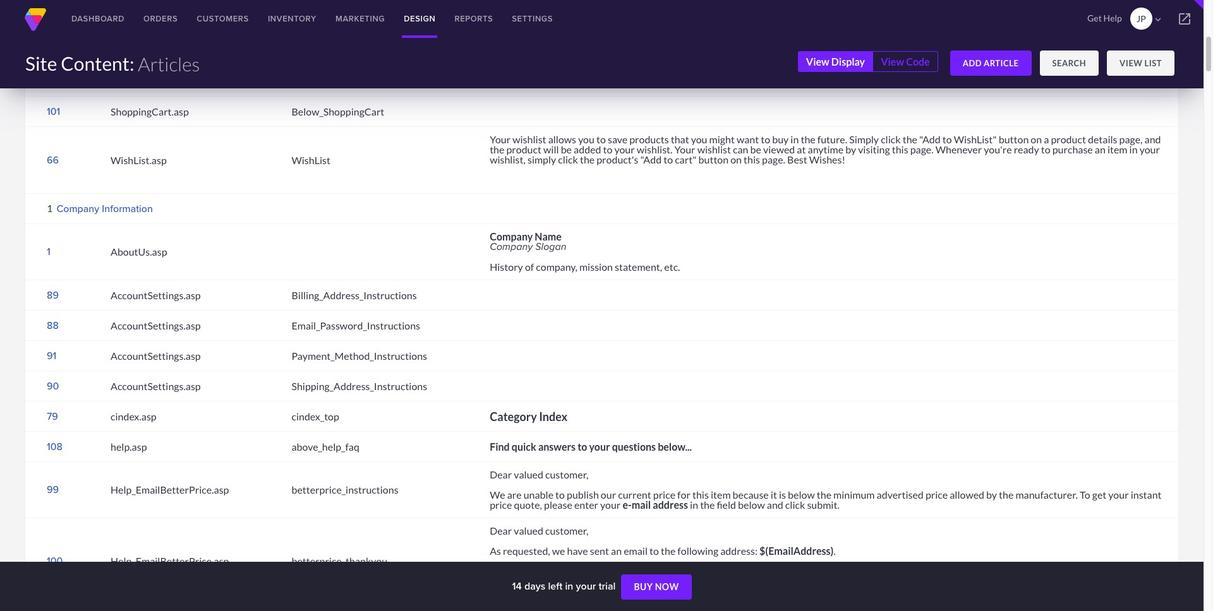 Task type: vqa. For each thing, say whether or not it's contained in the screenshot.
yourself
no



Task type: locate. For each thing, give the bounding box(es) containing it.
publish
[[567, 489, 599, 501]]

wishlist.
[[637, 144, 673, 156]]

0 horizontal spatial at
[[597, 586, 607, 598]]

button down might
[[699, 154, 729, 166]]

0 horizontal spatial and
[[767, 499, 784, 511]]

add article
[[963, 58, 1019, 68]]

you right "that"
[[691, 133, 708, 146]]

settings
[[512, 13, 553, 25]]

on for 66
[[1031, 133, 1042, 146]]

price left 'quote,'
[[490, 499, 512, 511]]

whenever
[[936, 144, 982, 156]]

1 up 1 link
[[47, 202, 53, 214]]

company
[[57, 202, 99, 216], [490, 231, 533, 243], [490, 240, 533, 254]]

1 vertical spatial "add
[[641, 154, 662, 166]]

1 horizontal spatial "add
[[920, 133, 941, 146]]

this down 'want'
[[744, 154, 760, 166]]

the left "place
[[764, 0, 779, 12]]

2 horizontal spatial you
[[691, 133, 708, 146]]

please up 14
[[490, 566, 519, 578]]

2 vertical spatial by
[[987, 489, 997, 501]]

1 vertical spatial please
[[490, 566, 519, 578]]

2 help_emailbetterprice.asp from the top
[[111, 556, 229, 568]]

"add left wishlist"
[[920, 133, 941, 146]]

1 dear valued customer, from the top
[[490, 469, 589, 481]]

1 horizontal spatial on
[[1031, 133, 1042, 146]]

item left because
[[711, 489, 731, 501]]

page. left whenever at the right of the page
[[911, 144, 934, 156]]

your left e-
[[601, 499, 621, 511]]

2 1 from the top
[[47, 245, 50, 259]]

0 horizontal spatial "add
[[641, 154, 662, 166]]

be right can
[[751, 144, 762, 156]]

customer, for 100
[[545, 525, 589, 537]]

following
[[678, 546, 719, 558]]

may
[[989, 0, 1007, 12]]

0 vertical spatial dear
[[490, 469, 512, 481]]

0 vertical spatial button
[[844, 0, 874, 12]]

1 horizontal spatial be
[[751, 144, 762, 156]]

1 vertical spatial an
[[611, 546, 622, 558]]

below_shoppingcart
[[292, 105, 385, 117]]

1 vertical spatial on
[[1031, 133, 1042, 146]]

reports
[[455, 13, 493, 25]]

please inside "please review your order below. if everything looks good, click the "place order" button to submit your order. you may easily change anything on this page by clicking the associated "change" button."
[[490, 0, 519, 12]]

wishlist up simply
[[513, 133, 546, 146]]

shipping_address_instructions
[[292, 380, 427, 392]]

this inside "please review your order below. if everything looks good, click the "place order" button to submit your order. you may easily change anything on this page by clicking the associated "change" button."
[[1123, 0, 1140, 12]]

dear up we
[[490, 469, 512, 481]]

buy now link
[[622, 575, 692, 601]]

associated
[[555, 10, 601, 22]]

this up jp
[[1123, 0, 1140, 12]]

0 vertical spatial on
[[1110, 0, 1121, 12]]

2 horizontal spatial button
[[999, 133, 1029, 146]]

an inside 'your wishlist allows you to save products that you might want to buy in the future. simply click the "add to wishlist" button on a product details page, and the product will be added to your wishlist. your wishlist can be viewed at anytime by visiting this page. whenever you're ready to purchase an item in your wishlist, simply click the product's "add to cart" button on this page. best wishes!'
[[1095, 144, 1106, 156]]

site
[[25, 52, 57, 75]]

this left field
[[693, 489, 709, 501]]

are
[[507, 489, 522, 501]]

article
[[984, 58, 1019, 68]]

2 horizontal spatial by
[[987, 489, 997, 501]]

because
[[733, 489, 769, 501]]

sent
[[590, 546, 609, 558]]

by left clicking
[[490, 10, 501, 22]]

1 vertical spatial 1
[[47, 245, 50, 259]]

view left list
[[1120, 58, 1143, 68]]

for down please check your email box.
[[539, 586, 552, 598]]

your right wishlist.
[[675, 144, 696, 156]]

1 for 1
[[47, 245, 50, 259]]

history
[[490, 261, 523, 273]]

the left following
[[661, 546, 676, 558]]

an right purchase
[[1095, 144, 1106, 156]]

check
[[521, 566, 546, 578]]

wishes!
[[810, 154, 846, 166]]

want
[[737, 133, 759, 146]]

to right "ready"
[[1042, 144, 1051, 156]]

1 please from the top
[[490, 0, 519, 12]]

1 vertical spatial customer,
[[545, 525, 589, 537]]

the left simply
[[490, 144, 505, 156]]

please for please check your email box.
[[490, 566, 519, 578]]

click right 'good,'
[[742, 0, 762, 12]]

4 accountsettings.asp from the top
[[111, 380, 201, 392]]

0 vertical spatial shoppingcart.asp
[[111, 72, 189, 84]]

the up best
[[801, 133, 816, 146]]

list
[[1145, 58, 1162, 68]]

easily
[[1009, 0, 1034, 12]]

viewed
[[764, 144, 795, 156]]

price left allowed
[[926, 489, 948, 501]]

history of company, mission statement, etc.
[[490, 261, 680, 273]]

dear up as
[[490, 525, 512, 537]]

in right details
[[1130, 144, 1138, 156]]

email right "sent"
[[624, 546, 648, 558]]

1 valued from the top
[[514, 469, 544, 481]]

2 vertical spatial on
[[731, 154, 742, 166]]

marketing
[[336, 13, 385, 25]]

added
[[574, 144, 601, 156]]

anytime
[[808, 144, 844, 156]]

you
[[578, 133, 595, 146], [691, 133, 708, 146], [520, 586, 537, 598]]

customers
[[197, 13, 249, 25]]

1 customer, from the top
[[545, 469, 589, 481]]

price right mail
[[653, 489, 676, 501]]

and inside 'your wishlist allows you to save products that you might want to buy in the future. simply click the "add to wishlist" button on a product details page, and the product will be added to your wishlist. your wishlist can be viewed at anytime by visiting this page. whenever you're ready to purchase an item in your wishlist, simply click the product's "add to cart" button on this page. best wishes!'
[[1145, 133, 1162, 146]]

0 vertical spatial dear valued customer,
[[490, 469, 589, 481]]

customer, up "we"
[[545, 525, 589, 537]]

valued up unable
[[514, 469, 544, 481]]

"change"
[[603, 10, 642, 22]]

for
[[678, 489, 691, 501], [539, 586, 552, 598]]

view display link
[[798, 51, 873, 72]]

64
[[47, 71, 59, 85]]

shoppingcart.asp up the wishlist.asp in the left top of the page
[[111, 105, 189, 117]]

1 horizontal spatial and
[[1145, 133, 1162, 146]]

valued up requested,
[[514, 525, 544, 537]]

2 customer, from the top
[[545, 525, 589, 537]]

1 vertical spatial and
[[767, 499, 784, 511]]

2 valued from the top
[[514, 525, 544, 537]]

91
[[47, 349, 56, 363]]

as
[[490, 546, 501, 558]]

1 horizontal spatial at
[[797, 144, 806, 156]]

at inside 'your wishlist allows you to save products that you might want to buy in the future. simply click the "add to wishlist" button on a product details page, and the product will be added to your wishlist. your wishlist can be viewed at anytime by visiting this page. whenever you're ready to purchase an item in your wishlist, simply click the product's "add to cart" button on this page. best wishes!'
[[797, 144, 806, 156]]

0 vertical spatial by
[[490, 10, 501, 22]]

now
[[655, 582, 679, 593]]

wishlist left can
[[698, 144, 731, 156]]

everything
[[641, 0, 689, 12]]

0 horizontal spatial price
[[490, 499, 512, 511]]

1 horizontal spatial button
[[844, 0, 874, 12]]

on inside "please review your order below. if everything looks good, click the "place order" button to submit your order. you may easily change anything on this page by clicking the associated "change" button."
[[1110, 0, 1121, 12]]

a
[[1044, 133, 1050, 146]]

click
[[742, 0, 762, 12], [881, 133, 901, 146], [558, 154, 578, 166], [786, 499, 806, 511]]

index
[[539, 410, 568, 424]]

allowed
[[950, 489, 985, 501]]

you down check
[[520, 586, 537, 598]]

item right purchase
[[1108, 144, 1128, 156]]

dear valued customer, for 100
[[490, 525, 589, 537]]

on up help
[[1110, 0, 1121, 12]]

and left 'submit.'
[[767, 499, 784, 511]]

0 horizontal spatial item
[[711, 489, 731, 501]]

1 vertical spatial email
[[571, 566, 595, 578]]

can
[[733, 144, 749, 156]]

2 dear from the top
[[490, 525, 512, 537]]

to left 'submit'
[[876, 0, 885, 12]]

1 horizontal spatial your
[[675, 144, 696, 156]]

1 vertical spatial item
[[711, 489, 731, 501]]

button
[[844, 0, 874, 12], [999, 133, 1029, 146], [699, 154, 729, 166]]

price
[[653, 489, 676, 501], [926, 489, 948, 501], [490, 499, 512, 511]]

"add down products
[[641, 154, 662, 166]]

0 horizontal spatial product
[[507, 144, 542, 156]]

1 horizontal spatial page.
[[911, 144, 934, 156]]

email
[[624, 546, 648, 558], [571, 566, 595, 578]]

2 horizontal spatial view
[[1120, 58, 1143, 68]]

order"
[[811, 0, 842, 12]]

product left will
[[507, 144, 542, 156]]

1 inside 1 company information
[[47, 202, 53, 214]]

1 vertical spatial dear
[[490, 525, 512, 537]]

0 horizontal spatial email
[[571, 566, 595, 578]]

valued for 99
[[514, 469, 544, 481]]

your right "get" on the bottom right of page
[[1109, 489, 1129, 501]]

0 horizontal spatial view
[[806, 56, 830, 68]]

that
[[671, 133, 689, 146]]

this right visiting
[[892, 144, 909, 156]]

0 horizontal spatial your
[[490, 133, 511, 146]]

2 vertical spatial button
[[699, 154, 729, 166]]

your up left
[[548, 566, 569, 578]]

to right unable
[[556, 489, 565, 501]]

1 horizontal spatial product
[[1051, 133, 1087, 146]]

get
[[1088, 13, 1102, 23]]

2 horizontal spatial price
[[926, 489, 948, 501]]

and right page,
[[1145, 133, 1162, 146]]

design
[[404, 13, 436, 25]]

your left wishlist.
[[615, 144, 635, 156]]

view list link
[[1107, 51, 1175, 76]]

if
[[633, 0, 639, 12]]

0 vertical spatial valued
[[514, 469, 544, 481]]

view left code
[[881, 56, 905, 68]]

email down have
[[571, 566, 595, 578]]

0 vertical spatial at
[[797, 144, 806, 156]]

dear valued customer, up requested,
[[490, 525, 589, 537]]

1 horizontal spatial wishlist
[[698, 144, 731, 156]]

please up settings on the left
[[490, 0, 519, 12]]

1 horizontal spatial an
[[1095, 144, 1106, 156]]

0 horizontal spatial be
[[561, 144, 572, 156]]

1 vertical spatial help_emailbetterprice.asp
[[111, 556, 229, 568]]

accountsettings.asp for 91
[[111, 350, 201, 362]]

1 shoppingcart.asp from the top
[[111, 72, 189, 84]]

below right is
[[788, 489, 815, 501]]

billing_address_instructions
[[292, 289, 417, 301]]

please for please review your order below. if everything looks good, click the "place order" button to submit your order. you may easily change anything on this page by clicking the associated "change" button.
[[490, 0, 519, 12]]

2 shoppingcart.asp from the top
[[111, 105, 189, 117]]

help_emailbetterprice.asp for 99
[[111, 484, 229, 496]]

shoppingcart.asp
[[111, 72, 189, 84], [111, 105, 189, 117]]

minimum
[[834, 489, 875, 501]]

click down allows
[[558, 154, 578, 166]]

on left a
[[1031, 133, 1042, 146]]

have
[[567, 546, 588, 558]]

108
[[47, 440, 63, 454]]

help_emailbetterprice.asp
[[111, 484, 229, 496], [111, 556, 229, 568]]

0 vertical spatial "add
[[920, 133, 941, 146]]

unable
[[524, 489, 554, 501]]

2 dear valued customer, from the top
[[490, 525, 589, 537]]

0 vertical spatial for
[[678, 489, 691, 501]]

1 vertical spatial by
[[846, 144, 857, 156]]

shoppingcart.asp down orders
[[111, 72, 189, 84]]

be right will
[[561, 144, 572, 156]]

address
[[653, 499, 688, 511]]

1 horizontal spatial view
[[881, 56, 905, 68]]

button left a
[[999, 133, 1029, 146]]

field
[[717, 499, 736, 511]]

placeorder.asp
[[111, 5, 178, 17]]

good,
[[716, 0, 740, 12]]

page. down buy
[[762, 154, 786, 166]]

placeorder
[[292, 5, 343, 17]]

1 horizontal spatial you
[[578, 133, 595, 146]]

your
[[553, 0, 573, 12], [919, 0, 940, 12], [615, 144, 635, 156], [1140, 144, 1160, 156], [589, 441, 610, 453], [1109, 489, 1129, 501], [601, 499, 621, 511], [548, 566, 569, 578], [576, 580, 596, 594]]

1 horizontal spatial item
[[1108, 144, 1128, 156]]

customer, up publish
[[545, 469, 589, 481]]

to left buy
[[761, 133, 771, 146]]

1 help_emailbetterprice.asp from the top
[[111, 484, 229, 496]]

thank
[[490, 586, 518, 598]]

at down box.
[[597, 586, 607, 598]]

0 vertical spatial an
[[1095, 144, 1106, 156]]

dear valued customer, up unable
[[490, 469, 589, 481]]

below
[[788, 489, 815, 501], [738, 499, 765, 511]]

on down 'want'
[[731, 154, 742, 166]]

2 horizontal spatial on
[[1110, 0, 1121, 12]]

1 horizontal spatial by
[[846, 144, 857, 156]]

by left visiting
[[846, 144, 857, 156]]

button inside "please review your order below. if everything looks good, click the "place order" button to submit your order. you may easily change anything on this page by clicking the associated "change" button."
[[844, 0, 874, 12]]

click right simply
[[881, 133, 901, 146]]

dear
[[490, 469, 512, 481], [490, 525, 512, 537]]

below left it
[[738, 499, 765, 511]]

site content: articles
[[25, 52, 200, 75]]

trial
[[599, 580, 616, 594]]

view for view code
[[881, 56, 905, 68]]

you right allows
[[578, 133, 595, 146]]

help_emailbetterprice.asp for 100
[[111, 556, 229, 568]]

item inside we are unable to publish our current price for this item because it is below the minimum advertised price allowed by the manufacturer. to get your instant price quote, please enter your
[[711, 489, 731, 501]]

1 1 from the top
[[47, 202, 53, 214]]

dashboard
[[71, 13, 125, 25]]

2 please from the top
[[490, 566, 519, 578]]

to right added at the left top
[[603, 144, 613, 156]]

0 horizontal spatial on
[[731, 154, 742, 166]]

dashboard link
[[62, 0, 134, 38]]

by right allowed
[[987, 489, 997, 501]]

1 horizontal spatial for
[[678, 489, 691, 501]]

0 horizontal spatial by
[[490, 10, 501, 22]]

0 vertical spatial item
[[1108, 144, 1128, 156]]

valued
[[514, 469, 544, 481], [514, 525, 544, 537]]

the right allowed
[[999, 489, 1014, 501]]

1 vertical spatial shoppingcart.asp
[[111, 105, 189, 117]]

button right order"
[[844, 0, 874, 12]]

1 horizontal spatial email
[[624, 546, 648, 558]]

1 dear from the top
[[490, 469, 512, 481]]

we
[[490, 489, 505, 501]]

looks
[[690, 0, 714, 12]]

and
[[1145, 133, 1162, 146], [767, 499, 784, 511]]

for left field
[[678, 489, 691, 501]]

1 horizontal spatial below
[[788, 489, 815, 501]]

view inside "link"
[[1120, 58, 1143, 68]]

your up wishlist,
[[490, 133, 511, 146]]

0 vertical spatial please
[[490, 0, 519, 12]]

view left display
[[806, 56, 830, 68]]

click right it
[[786, 499, 806, 511]]

address:
[[721, 546, 758, 558]]

0 vertical spatial customer,
[[545, 469, 589, 481]]

1 up 89 link
[[47, 245, 50, 259]]

0 vertical spatial and
[[1145, 133, 1162, 146]]

1 vertical spatial for
[[539, 586, 552, 598]]

payment_method_instructions
[[292, 350, 427, 362]]

wishlist
[[513, 133, 546, 146], [698, 144, 731, 156]]

0 vertical spatial 1
[[47, 202, 53, 214]]

0 horizontal spatial wishlist
[[513, 133, 546, 146]]

3 accountsettings.asp from the top
[[111, 350, 201, 362]]

2 accountsettings.asp from the top
[[111, 320, 201, 332]]

1 vertical spatial dear valued customer,
[[490, 525, 589, 537]]

orders
[[143, 13, 178, 25]]

an right "sent"
[[611, 546, 622, 558]]

display
[[832, 56, 865, 68]]

product right a
[[1051, 133, 1087, 146]]

to left 'save'
[[597, 133, 606, 146]]

dear for 100
[[490, 525, 512, 537]]

succeed online with volusion's shopping cart software image
[[23, 8, 48, 31]]

allows
[[548, 133, 577, 146]]

0 vertical spatial help_emailbetterprice.asp
[[111, 484, 229, 496]]

at right viewed
[[797, 144, 806, 156]]

your left order.
[[919, 0, 940, 12]]

0 horizontal spatial an
[[611, 546, 622, 558]]

0 horizontal spatial below
[[738, 499, 765, 511]]

accountsettings.asp for 90
[[111, 380, 201, 392]]

1 accountsettings.asp from the top
[[111, 289, 201, 301]]

1 vertical spatial valued
[[514, 525, 544, 537]]

please check your email box.
[[490, 566, 615, 578]]



Task type: describe. For each thing, give the bounding box(es) containing it.
0 horizontal spatial for
[[539, 586, 552, 598]]

help.asp
[[111, 441, 147, 453]]

search
[[1053, 58, 1087, 68]]

100
[[47, 554, 63, 569]]

please review your order below. if everything looks good, click the "place order" button to submit your order. you may easily change anything on this page by clicking the associated "change" button.
[[490, 0, 1163, 22]]

wishlist"
[[954, 133, 997, 146]]

code
[[907, 56, 930, 68]]

aboutus.asp
[[111, 246, 167, 258]]

by inside we are unable to publish our current price for this item because it is below the minimum advertised price allowed by the manufacturer. to get your instant price quote, please enter your
[[987, 489, 997, 501]]

questions
[[612, 441, 656, 453]]

submit.
[[807, 499, 840, 511]]

requested,
[[503, 546, 550, 558]]

mail
[[632, 499, 651, 511]]

betterprice_thankyou
[[292, 556, 388, 568]]

review
[[521, 0, 551, 12]]

it
[[771, 489, 777, 501]]


[[1178, 11, 1193, 27]]

click inside "please review your order below. if everything looks good, click the "place order" button to submit your order. you may easily change anything on this page by clicking the associated "change" button."
[[742, 0, 762, 12]]

89
[[47, 288, 59, 303]]

e-mail address in the field below and click submit.
[[623, 499, 840, 511]]

the right clicking
[[538, 10, 553, 22]]

"place
[[781, 0, 809, 12]]

will
[[544, 144, 559, 156]]

89 link
[[47, 288, 59, 303]]

slogan
[[536, 240, 567, 254]]

thank you for shopping at $(companyname)!
[[490, 586, 694, 598]]

view for view display
[[806, 56, 830, 68]]

66 link
[[47, 153, 59, 167]]

as requested, we have sent an email to the following address: $(emailaddress) .
[[490, 546, 836, 558]]

the left minimum
[[817, 489, 832, 501]]

to left cart"
[[664, 154, 673, 166]]

1 vertical spatial at
[[597, 586, 607, 598]]

page,
[[1120, 133, 1143, 146]]

to right answers
[[578, 441, 588, 453]]

buy
[[634, 582, 653, 593]]

on for 63
[[1110, 0, 1121, 12]]

dear valued customer, for 99
[[490, 469, 589, 481]]

above_shoppingcart
[[292, 72, 385, 84]]

information
[[102, 202, 153, 216]]

days
[[525, 580, 546, 594]]

shoppingcart.asp for 64
[[111, 72, 189, 84]]

below...
[[658, 441, 692, 453]]

the right visiting
[[903, 133, 918, 146]]

for inside we are unable to publish our current price for this item because it is below the minimum advertised price allowed by the manufacturer. to get your instant price quote, please enter your
[[678, 489, 691, 501]]

box.
[[597, 566, 615, 578]]

dear for 99
[[490, 469, 512, 481]]

might
[[710, 133, 735, 146]]

purchase
[[1053, 144, 1093, 156]]

108 link
[[47, 440, 63, 454]]

1 company information
[[47, 202, 153, 216]]

88 link
[[47, 318, 59, 333]]

1 for 1 company information
[[47, 202, 53, 214]]

101
[[47, 104, 60, 119]]

button.
[[644, 10, 676, 22]]

item inside 'your wishlist allows you to save products that you might want to buy in the future. simply click the "add to wishlist" button on a product details page, and the product will be added to your wishlist. your wishlist can be viewed at anytime by visiting this page. whenever you're ready to purchase an item in your wishlist, simply click the product's "add to cart" button on this page. best wishes!'
[[1108, 144, 1128, 156]]

order
[[575, 0, 600, 12]]

your left order on the top
[[553, 0, 573, 12]]

anything
[[1070, 0, 1108, 12]]

order.
[[942, 0, 968, 12]]

customer, for 99
[[545, 469, 589, 481]]

mission
[[580, 261, 613, 273]]


[[1153, 14, 1164, 25]]

valued for 100
[[514, 525, 544, 537]]

in right buy
[[791, 133, 799, 146]]

shoppingcart.asp for 101
[[111, 105, 189, 117]]

your right details
[[1140, 144, 1160, 156]]

the left the product's
[[580, 154, 595, 166]]

0 vertical spatial email
[[624, 546, 648, 558]]

articles
[[138, 52, 200, 75]]

add article link
[[951, 51, 1032, 76]]

view code
[[881, 56, 930, 68]]

79 link
[[47, 409, 58, 424]]

91 link
[[47, 349, 56, 363]]

64 link
[[47, 71, 59, 85]]

by inside "please review your order below. if everything looks good, click the "place order" button to submit your order. you may easily change anything on this page by clicking the associated "change" button."
[[490, 10, 501, 22]]

the left field
[[700, 499, 715, 511]]

get
[[1093, 489, 1107, 501]]

email_password_instructions
[[292, 320, 420, 332]]

clicking
[[503, 10, 536, 22]]

visiting
[[858, 144, 890, 156]]

to inside we are unable to publish our current price for this item because it is below the minimum advertised price allowed by the manufacturer. to get your instant price quote, please enter your
[[556, 489, 565, 501]]

is
[[779, 489, 786, 501]]

change
[[1036, 0, 1068, 12]]

90 link
[[47, 379, 59, 394]]

$(companyname)!
[[609, 586, 694, 598]]

view for view list
[[1120, 58, 1143, 68]]

buy now
[[634, 582, 679, 593]]

99 link
[[47, 483, 59, 498]]

1 vertical spatial button
[[999, 133, 1029, 146]]

we
[[552, 546, 565, 558]]

your left trial
[[576, 580, 596, 594]]

cart"
[[675, 154, 697, 166]]

below inside we are unable to publish our current price for this item because it is below the minimum advertised price allowed by the manufacturer. to get your instant price quote, please enter your
[[788, 489, 815, 501]]

2 be from the left
[[751, 144, 762, 156]]

your left questions
[[589, 441, 610, 453]]

in right address on the right bottom of page
[[690, 499, 699, 511]]

99
[[47, 483, 59, 498]]

to up "buy now"
[[650, 546, 659, 558]]

0 horizontal spatial you
[[520, 586, 537, 598]]

1 be from the left
[[561, 144, 572, 156]]

details
[[1088, 133, 1118, 146]]

.
[[834, 546, 836, 558]]

0 horizontal spatial page.
[[762, 154, 786, 166]]

submit
[[887, 0, 917, 12]]

by inside 'your wishlist allows you to save products that you might want to buy in the future. simply click the "add to wishlist" button on a product details page, and the product will be added to your wishlist. your wishlist can be viewed at anytime by visiting this page. whenever you're ready to purchase an item in your wishlist, simply click the product's "add to cart" button on this page. best wishes!'
[[846, 144, 857, 156]]

save
[[608, 133, 628, 146]]

this inside we are unable to publish our current price for this item because it is below the minimum advertised price allowed by the manufacturer. to get your instant price quote, please enter your
[[693, 489, 709, 501]]

cindex.asp
[[111, 411, 157, 423]]

1 horizontal spatial price
[[653, 489, 676, 501]]

instant
[[1131, 489, 1162, 501]]

to inside "please review your order below. if everything looks good, click the "place order" button to submit your order. you may easily change anything on this page by clicking the associated "change" button."
[[876, 0, 885, 12]]

category
[[490, 410, 537, 424]]

in right left
[[565, 580, 574, 594]]

0 horizontal spatial button
[[699, 154, 729, 166]]

63 link
[[47, 4, 59, 18]]

your wishlist allows you to save products that you might want to buy in the future. simply click the "add to wishlist" button on a product details page, and the product will be added to your wishlist. your wishlist can be viewed at anytime by visiting this page. whenever you're ready to purchase an item in your wishlist, simply click the product's "add to cart" button on this page. best wishes!
[[490, 133, 1162, 166]]

to left wishlist"
[[943, 133, 952, 146]]

statement,
[[615, 261, 663, 273]]

66
[[47, 153, 59, 167]]

88
[[47, 318, 59, 333]]

above_help_faq
[[292, 441, 360, 453]]

please
[[544, 499, 573, 511]]

accountsettings.asp for 88
[[111, 320, 201, 332]]

1 link
[[47, 245, 50, 259]]

accountsettings.asp for 89
[[111, 289, 201, 301]]

enter
[[574, 499, 599, 511]]

view list
[[1120, 58, 1162, 68]]



